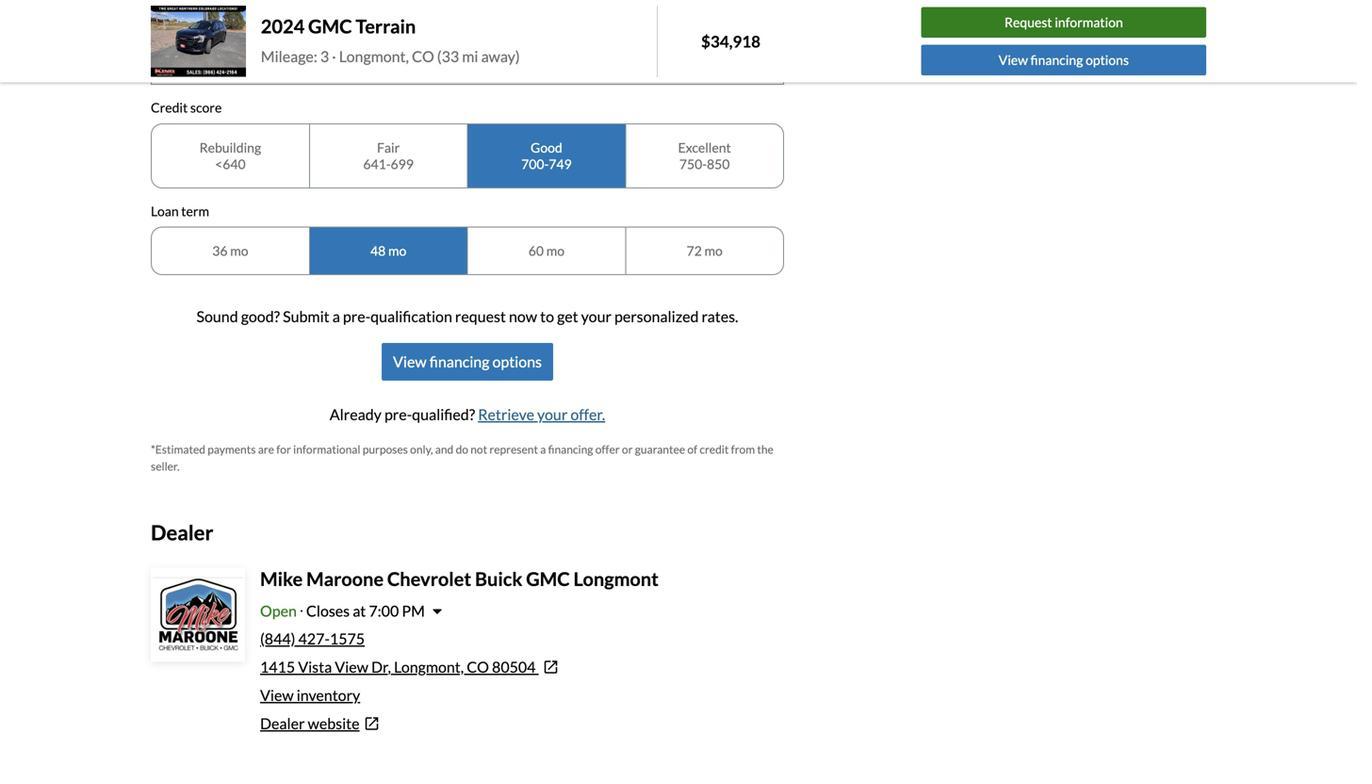 Task type: locate. For each thing, give the bounding box(es) containing it.
dealer down seller.
[[151, 521, 213, 545]]

1 horizontal spatial financing
[[548, 443, 593, 456]]

<640
[[215, 156, 246, 172]]

financing for top view financing options button
[[1031, 52, 1084, 68]]

view down request
[[999, 52, 1028, 68]]

view financing options down request information button
[[999, 52, 1129, 68]]

0 vertical spatial gmc
[[308, 15, 352, 38]]

1 vertical spatial gmc
[[526, 568, 570, 591]]

1 mo from the left
[[230, 243, 248, 259]]

0 vertical spatial financing
[[1031, 52, 1084, 68]]

already
[[330, 406, 382, 424]]

request information button
[[922, 7, 1207, 38]]

1 vertical spatial your
[[537, 406, 568, 424]]

0 vertical spatial longmont,
[[339, 47, 409, 65]]

1 vertical spatial a
[[540, 443, 546, 456]]

0 horizontal spatial gmc
[[308, 15, 352, 38]]

1 horizontal spatial a
[[540, 443, 546, 456]]

2 horizontal spatial financing
[[1031, 52, 1084, 68]]

mo for 48 mo
[[388, 243, 407, 259]]

loan
[[151, 203, 179, 219]]

0 vertical spatial a
[[333, 308, 340, 326]]

dealer for dealer
[[151, 521, 213, 545]]

$34,918
[[701, 32, 761, 51]]

0 horizontal spatial view financing options button
[[382, 343, 553, 381]]

rates.
[[702, 308, 739, 326]]

view inventory
[[260, 686, 360, 705]]

427-
[[298, 630, 330, 648]]

mo
[[230, 243, 248, 259], [388, 243, 407, 259], [547, 243, 565, 259], [705, 243, 723, 259]]

1 horizontal spatial view financing options button
[[922, 45, 1207, 75]]

website
[[308, 715, 360, 733]]

open closes at 7:00 pm
[[260, 602, 425, 620]]

request
[[1005, 14, 1053, 30]]

inventory
[[297, 686, 360, 705]]

financing
[[1031, 52, 1084, 68], [430, 353, 490, 371], [548, 443, 593, 456]]

*estimated
[[151, 443, 205, 456]]

a right the represent
[[540, 443, 546, 456]]

from
[[731, 443, 755, 456]]

1 vertical spatial co
[[467, 658, 489, 677]]

longmont, down terrain
[[339, 47, 409, 65]]

your right get
[[581, 308, 612, 326]]

your
[[581, 308, 612, 326], [537, 406, 568, 424]]

view
[[999, 52, 1028, 68], [393, 353, 427, 371], [335, 658, 369, 677], [260, 686, 294, 705]]

2 mo from the left
[[388, 243, 407, 259]]

mo right 48
[[388, 243, 407, 259]]

2024 gmc terrain mileage: 3 · longmont, co (33 mi away)
[[261, 15, 520, 65]]

qualified?
[[412, 406, 475, 424]]

0 horizontal spatial options
[[493, 353, 542, 371]]

0 vertical spatial options
[[1086, 52, 1129, 68]]

3
[[320, 47, 329, 65]]

mo for 36 mo
[[230, 243, 248, 259]]

and
[[435, 443, 454, 456]]

0 horizontal spatial co
[[412, 47, 434, 65]]

dealer website link
[[260, 713, 784, 735]]

1 horizontal spatial options
[[1086, 52, 1129, 68]]

4 mo from the left
[[705, 243, 723, 259]]

maroone
[[306, 568, 384, 591]]

co
[[412, 47, 434, 65], [467, 658, 489, 677]]

excellent 750-850
[[678, 139, 731, 172]]

700-
[[521, 156, 549, 172]]

0 vertical spatial co
[[412, 47, 434, 65]]

pm
[[402, 602, 425, 620]]

699
[[391, 156, 414, 172]]

retrieve
[[478, 406, 535, 424]]

financing for bottom view financing options button
[[430, 353, 490, 371]]

850
[[707, 156, 730, 172]]

fair 641-699
[[363, 139, 414, 172]]

gmc
[[308, 15, 352, 38], [526, 568, 570, 591]]

0 horizontal spatial a
[[333, 308, 340, 326]]

options for bottom view financing options button
[[493, 353, 542, 371]]

view financing options button down sound good? submit a pre-qualification request now to get your personalized rates. on the top
[[382, 343, 553, 381]]

view financing options button
[[922, 45, 1207, 75], [382, 343, 553, 381]]

view financing options down sound good? submit a pre-qualification request now to get your personalized rates. on the top
[[393, 353, 542, 371]]

dealer website
[[260, 715, 360, 733]]

0 vertical spatial view financing options
[[999, 52, 1129, 68]]

closes
[[306, 602, 350, 620]]

0 horizontal spatial view financing options
[[393, 353, 542, 371]]

financing down sound good? submit a pre-qualification request now to get your personalized rates. on the top
[[430, 353, 490, 371]]

1 horizontal spatial gmc
[[526, 568, 570, 591]]

co left "(33"
[[412, 47, 434, 65]]

already pre-qualified? retrieve your offer.
[[330, 406, 605, 424]]

down payment (0%)
[[151, 20, 267, 36]]

financing down request information button
[[1031, 52, 1084, 68]]

1415 vista view dr , longmont, co 80504
[[260, 658, 536, 677]]

1 horizontal spatial view financing options
[[999, 52, 1129, 68]]

0 vertical spatial dealer
[[151, 521, 213, 545]]

options
[[1086, 52, 1129, 68], [493, 353, 542, 371]]

dealer down view inventory link on the bottom left of page
[[260, 715, 305, 733]]

0 horizontal spatial dealer
[[151, 521, 213, 545]]

terrain
[[356, 15, 416, 38]]

dealer
[[151, 521, 213, 545], [260, 715, 305, 733]]

(844)
[[260, 630, 296, 648]]

3 mo from the left
[[547, 243, 565, 259]]

1 vertical spatial options
[[493, 353, 542, 371]]

1 vertical spatial view financing options button
[[382, 343, 553, 381]]

60
[[529, 243, 544, 259]]

pre- right submit
[[343, 308, 371, 326]]

sound
[[197, 308, 238, 326]]

dr
[[371, 658, 388, 677]]

represent
[[490, 443, 538, 456]]

co inside the 2024 gmc terrain mileage: 3 · longmont, co (33 mi away)
[[412, 47, 434, 65]]

1 vertical spatial pre-
[[385, 406, 412, 424]]

1 horizontal spatial your
[[581, 308, 612, 326]]

1 vertical spatial financing
[[430, 353, 490, 371]]

seller.
[[151, 460, 180, 473]]

pre- up purposes
[[385, 406, 412, 424]]

,
[[388, 658, 391, 677]]

1 vertical spatial dealer
[[260, 715, 305, 733]]

gmc up ·
[[308, 15, 352, 38]]

36 mo
[[212, 243, 248, 259]]

1 horizontal spatial dealer
[[260, 715, 305, 733]]

view financing options button down request information button
[[922, 45, 1207, 75]]

0 horizontal spatial financing
[[430, 353, 490, 371]]

mike maroone chevrolet buick gmc longmont image
[[153, 570, 243, 661]]

mo right 72
[[705, 243, 723, 259]]

credit score
[[151, 100, 222, 116]]

2 vertical spatial financing
[[548, 443, 593, 456]]

options down information
[[1086, 52, 1129, 68]]

1 vertical spatial view financing options
[[393, 353, 542, 371]]

750-
[[680, 156, 707, 172]]

view financing options for bottom view financing options button
[[393, 353, 542, 371]]

36
[[212, 243, 228, 259]]

0 vertical spatial view financing options button
[[922, 45, 1207, 75]]

a right submit
[[333, 308, 340, 326]]

financing left offer
[[548, 443, 593, 456]]

a
[[333, 308, 340, 326], [540, 443, 546, 456]]

your left offer.
[[537, 406, 568, 424]]

0 horizontal spatial pre-
[[343, 308, 371, 326]]

gmc inside the 2024 gmc terrain mileage: 3 · longmont, co (33 mi away)
[[308, 15, 352, 38]]

longmont, right ,
[[394, 658, 464, 677]]

view financing options
[[999, 52, 1129, 68], [393, 353, 542, 371]]

options down now
[[493, 353, 542, 371]]

mo right 60
[[547, 243, 565, 259]]

gmc right buick
[[526, 568, 570, 591]]

or
[[622, 443, 633, 456]]

view down 1415
[[260, 686, 294, 705]]

1 horizontal spatial co
[[467, 658, 489, 677]]

longmont,
[[339, 47, 409, 65], [394, 658, 464, 677]]

do
[[456, 443, 469, 456]]

personalized
[[615, 308, 699, 326]]

mo right 36
[[230, 243, 248, 259]]

co left 80504
[[467, 658, 489, 677]]



Task type: vqa. For each thing, say whether or not it's contained in the screenshot.
the middle Was
no



Task type: describe. For each thing, give the bounding box(es) containing it.
chevrolet
[[387, 568, 472, 591]]

0 vertical spatial your
[[581, 308, 612, 326]]

financing inside *estimated payments are for informational purposes only, and do not represent a financing offer or guarantee of credit from the seller.
[[548, 443, 593, 456]]

72
[[687, 243, 702, 259]]

of
[[688, 443, 698, 456]]

60 mo
[[529, 243, 565, 259]]

view left dr
[[335, 658, 369, 677]]

longmont
[[574, 568, 659, 591]]

48 mo
[[371, 243, 407, 259]]

mike maroone chevrolet buick gmc longmont link
[[260, 568, 659, 591]]

1 horizontal spatial pre-
[[385, 406, 412, 424]]

good
[[531, 139, 563, 155]]

(844) 427-1575
[[260, 630, 365, 648]]

·
[[332, 47, 336, 65]]

retrieve your offer. link
[[478, 406, 605, 424]]

term
[[181, 203, 209, 219]]

loan term
[[151, 203, 209, 219]]

now
[[509, 308, 537, 326]]

request information
[[1005, 14, 1124, 30]]

1 vertical spatial longmont,
[[394, 658, 464, 677]]

payments
[[208, 443, 256, 456]]

view inventory link
[[260, 686, 360, 705]]

for
[[276, 443, 291, 456]]

view financing options for top view financing options button
[[999, 52, 1129, 68]]

credit
[[151, 100, 188, 116]]

sound good? submit a pre-qualification request now to get your personalized rates.
[[197, 308, 739, 326]]

to
[[540, 308, 554, 326]]

informational
[[293, 443, 361, 456]]

mileage:
[[261, 47, 318, 65]]

mo for 72 mo
[[705, 243, 723, 259]]

excellent
[[678, 139, 731, 155]]

guarantee
[[635, 443, 685, 456]]

at
[[353, 602, 366, 620]]

*estimated payments are for informational purposes only, and do not represent a financing offer or guarantee of credit from the seller.
[[151, 443, 774, 473]]

rebuilding <640
[[200, 139, 261, 172]]

mo for 60 mo
[[547, 243, 565, 259]]

get
[[557, 308, 579, 326]]

0 vertical spatial pre-
[[343, 308, 371, 326]]

information
[[1055, 14, 1124, 30]]

purposes
[[363, 443, 408, 456]]

qualification
[[371, 308, 452, 326]]

641-
[[363, 156, 391, 172]]

submit
[[283, 308, 330, 326]]

longmont, inside the 2024 gmc terrain mileage: 3 · longmont, co (33 mi away)
[[339, 47, 409, 65]]

good 700-749
[[521, 139, 572, 172]]

the
[[757, 443, 774, 456]]

view down qualification
[[393, 353, 427, 371]]

2024
[[261, 15, 305, 38]]

are
[[258, 443, 274, 456]]

Down payment (0%) text field
[[152, 44, 783, 84]]

1415
[[260, 658, 295, 677]]

7:00
[[369, 602, 399, 620]]

offer.
[[571, 406, 605, 424]]

1575
[[330, 630, 365, 648]]

credit
[[700, 443, 729, 456]]

rebuilding
[[200, 139, 261, 155]]

down
[[151, 20, 186, 36]]

only,
[[410, 443, 433, 456]]

open
[[260, 602, 297, 620]]

0 horizontal spatial your
[[537, 406, 568, 424]]

vista
[[298, 658, 332, 677]]

good?
[[241, 308, 280, 326]]

fair
[[377, 139, 400, 155]]

mi
[[462, 47, 478, 65]]

mike
[[260, 568, 303, 591]]

caret down image
[[433, 604, 442, 619]]

dealer for dealer website
[[260, 715, 305, 733]]

(0%)
[[241, 20, 267, 36]]

(33
[[437, 47, 459, 65]]

749
[[549, 156, 572, 172]]

not
[[471, 443, 488, 456]]

offer
[[596, 443, 620, 456]]

mike maroone chevrolet buick gmc longmont
[[260, 568, 659, 591]]

payment
[[188, 20, 239, 36]]

buick
[[475, 568, 523, 591]]

options for top view financing options button
[[1086, 52, 1129, 68]]

48
[[371, 243, 386, 259]]

score
[[190, 100, 222, 116]]

(844) 427-1575 link
[[260, 630, 365, 648]]

72 mo
[[687, 243, 723, 259]]

a inside *estimated payments are for informational purposes only, and do not represent a financing offer or guarantee of credit from the seller.
[[540, 443, 546, 456]]

80504
[[492, 658, 536, 677]]

2024 gmc terrain image
[[151, 6, 246, 77]]



